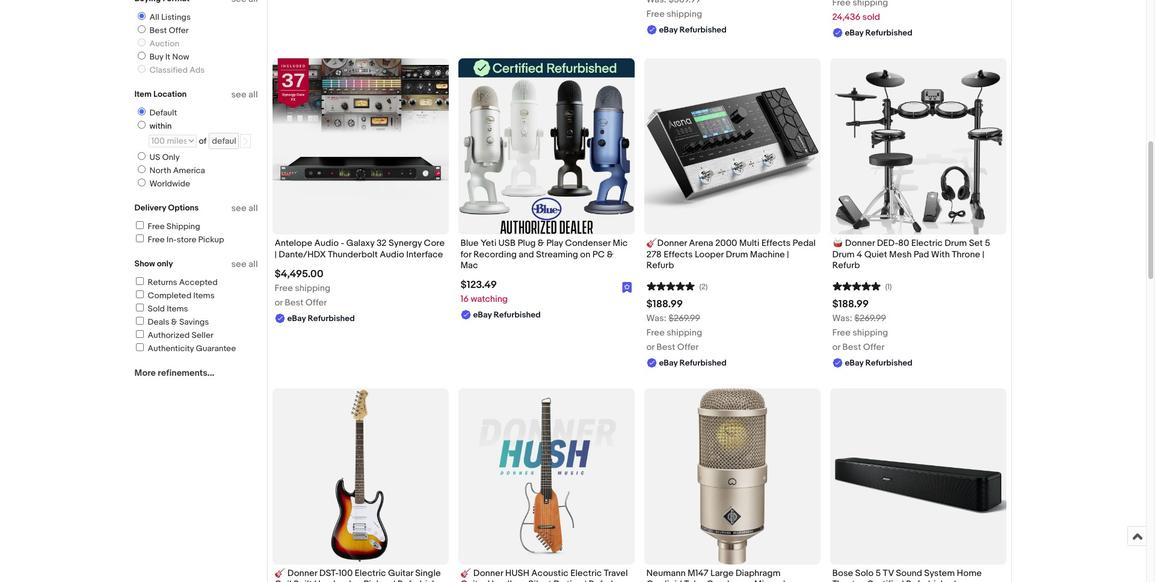 Task type: vqa. For each thing, say whether or not it's contained in the screenshot.
the "help"
no



Task type: describe. For each thing, give the bounding box(es) containing it.
🎸 for 🎸 donner dst-100 electric guitar single coil spilt humbucker pickup | refurbish
[[275, 568, 286, 580]]

Buy It Now radio
[[138, 52, 145, 60]]

Free In-store Pickup checkbox
[[136, 235, 144, 243]]

authenticity
[[148, 344, 194, 354]]

coil
[[275, 579, 292, 583]]

was: for 🥁 donner ded-80 electric drum set 5 drum 4 quiet mesh pad with throne | refurb
[[833, 313, 853, 324]]

returns accepted
[[148, 277, 218, 288]]

Sold Items checkbox
[[136, 304, 144, 312]]

ads
[[190, 65, 205, 75]]

blue
[[461, 238, 479, 249]]

only
[[157, 259, 173, 269]]

show
[[135, 259, 155, 269]]

0 horizontal spatial effects
[[664, 249, 693, 260]]

humbucker
[[314, 579, 362, 583]]

arena
[[689, 238, 714, 249]]

Worldwide radio
[[138, 179, 145, 187]]

donner for hush
[[474, 568, 503, 580]]

throne
[[952, 249, 981, 260]]

plug
[[518, 238, 536, 249]]

5 inside 🥁 donner ded-80 electric drum set 5 drum 4 quiet mesh pad with throne | refurb
[[985, 238, 991, 249]]

$269.99 for drum
[[855, 313, 887, 324]]

electric inside "🎸 donner hush acoustic electric travel guitar headless silent pratice | refurb"
[[571, 568, 602, 580]]

0 vertical spatial pickup
[[198, 235, 224, 245]]

cardioid
[[647, 579, 683, 583]]

neumann m147 large diaphragm cardioid tube condenser microphon
[[647, 568, 804, 583]]

best offer link
[[133, 25, 191, 36]]

north
[[150, 166, 171, 176]]

refurbish
[[398, 579, 437, 583]]

US Only radio
[[138, 152, 145, 160]]

m147
[[688, 568, 709, 580]]

headless
[[488, 579, 527, 583]]

us only link
[[133, 152, 182, 163]]

hush
[[505, 568, 530, 580]]

refurb inside 🥁 donner ded-80 electric drum set 5 drum 4 quiet mesh pad with throne | refurb
[[833, 260, 860, 271]]

100
[[339, 568, 353, 580]]

Completed Items checkbox
[[136, 291, 144, 299]]

antelope
[[275, 238, 312, 249]]

pratice
[[554, 579, 583, 583]]

free shipping
[[647, 8, 702, 20]]

tube
[[685, 579, 705, 583]]

options
[[168, 203, 199, 213]]

play
[[547, 238, 563, 249]]

$4,495.00 free shipping or best offer
[[275, 268, 331, 309]]

Authenticity Guarantee checkbox
[[136, 344, 144, 351]]

all for free shipping
[[249, 203, 258, 214]]

sold
[[148, 304, 165, 314]]

pedal
[[793, 238, 816, 249]]

🎸 for 🎸 donner hush acoustic electric travel guitar headless silent pratice | refurb
[[461, 568, 472, 580]]

4
[[857, 249, 863, 260]]

completed items link
[[134, 291, 215, 301]]

pickup inside the 🎸 donner dst-100 electric guitar single coil spilt humbucker pickup | refurbish
[[364, 579, 392, 583]]

condenser for tube
[[707, 579, 753, 583]]

2 horizontal spatial drum
[[945, 238, 967, 249]]

bose
[[833, 568, 854, 580]]

galaxy
[[346, 238, 375, 249]]

item location
[[135, 89, 187, 99]]

$188.99 for 🥁 donner ded-80 electric drum set 5 drum 4 quiet mesh pad with throne | refurb
[[833, 298, 869, 311]]

delivery options
[[135, 203, 199, 213]]

$188.99 was: $269.99 free shipping or best offer for 🎸donner arena 2000 multi effects pedal 278 effects looper drum machine | refurb
[[647, 298, 702, 353]]

🎸 donner dst-100 electric guitar single coil spilt humbucker pickup | refurbish image
[[272, 389, 449, 565]]

Authorized Seller checkbox
[[136, 330, 144, 338]]

| inside antelope audio - galaxy 32 synergy core | dante/hdx thunderbolt audio interface
[[275, 249, 277, 260]]

completed items
[[148, 291, 215, 301]]

shipping inside $4,495.00 free shipping or best offer
[[295, 283, 331, 294]]

refurb inside "🎸 donner hush acoustic electric travel guitar headless silent pratice | refurb"
[[589, 579, 617, 583]]

| inside the 🎸 donner dst-100 electric guitar single coil spilt humbucker pickup | refurbish
[[394, 579, 396, 583]]

theater,
[[833, 579, 865, 583]]

refurb inside 🎸donner arena 2000 multi effects pedal 278 effects looper drum machine | refurb
[[647, 260, 674, 271]]

machine
[[750, 249, 785, 260]]

best offer
[[150, 25, 189, 36]]

within
[[150, 121, 172, 131]]

neumann
[[647, 568, 686, 580]]

guitar inside the 🎸 donner dst-100 electric guitar single coil spilt humbucker pickup | refurbish
[[388, 568, 413, 580]]

sold items
[[148, 304, 188, 314]]

auction
[[150, 39, 179, 49]]

blue yeti usb plug & play condenser mic for recording and streaming on pc & mac image
[[458, 59, 635, 235]]

Returns Accepted checkbox
[[136, 277, 144, 285]]

free shipping
[[148, 221, 200, 232]]

neumann m147 large diaphragm cardioid tube condenser microphone (factory repack) image
[[644, 389, 821, 565]]

all
[[150, 12, 159, 22]]

see all button for default
[[231, 89, 258, 101]]

🎸donner arena 2000 multi effects pedal 278 effects looper drum machine | refurb
[[647, 238, 816, 271]]

authenticity guarantee link
[[134, 344, 236, 354]]

🎸 donner dst-100 electric guitar single coil spilt humbucker pickup | refurbish
[[275, 568, 441, 583]]

| inside 🎸donner arena 2000 multi effects pedal 278 effects looper drum machine | refurb
[[787, 249, 789, 260]]

was: for 🎸donner arena 2000 multi effects pedal 278 effects looper drum machine | refurb
[[647, 313, 667, 324]]

(2)
[[700, 282, 708, 292]]

authorized
[[148, 330, 190, 341]]

guitar inside "🎸 donner hush acoustic electric travel guitar headless silent pratice | refurb"
[[461, 579, 486, 583]]

Classified Ads radio
[[138, 65, 145, 73]]

drum inside 🎸donner arena 2000 multi effects pedal 278 effects looper drum machine | refurb
[[726, 249, 748, 260]]

classified
[[150, 65, 188, 75]]

in-
[[167, 235, 177, 245]]

or for 🎸donner arena 2000 multi effects pedal 278 effects looper drum machine | refurb
[[647, 342, 655, 353]]

ded-
[[877, 238, 899, 249]]

24,436
[[833, 12, 861, 23]]

condenser for play
[[565, 238, 611, 249]]

neumann m147 large diaphragm cardioid tube condenser microphon link
[[647, 568, 818, 583]]

see all button for free shipping
[[231, 203, 258, 214]]

🎸 donner hush acoustic electric travel guitar headless silent pratice | refurb
[[461, 568, 628, 583]]

home
[[957, 568, 982, 580]]

america
[[173, 166, 205, 176]]

$4,495.00
[[275, 268, 324, 280]]

mic
[[613, 238, 628, 249]]

all for returns accepted
[[249, 259, 258, 270]]

(1) link
[[833, 280, 892, 292]]

worldwide
[[150, 179, 190, 189]]

offer inside $4,495.00 free shipping or best offer
[[306, 297, 327, 309]]

listings
[[161, 12, 191, 22]]

0 horizontal spatial audio
[[314, 238, 339, 249]]

refinements...
[[158, 368, 214, 379]]

32
[[377, 238, 387, 249]]

Auction radio
[[138, 39, 145, 46]]

16
[[461, 294, 469, 305]]

see for free shipping
[[231, 203, 247, 214]]

| inside 🥁 donner ded-80 electric drum set 5 drum 4 quiet mesh pad with throne | refurb
[[983, 249, 985, 260]]

items for sold items
[[167, 304, 188, 314]]



Task type: locate. For each thing, give the bounding box(es) containing it.
2 vertical spatial see
[[231, 259, 247, 270]]

1 🎸 from the left
[[275, 568, 286, 580]]

2 $188.99 from the left
[[833, 298, 869, 311]]

streaming
[[536, 249, 578, 260]]

0 horizontal spatial condenser
[[565, 238, 611, 249]]

donner left dst-
[[288, 568, 317, 580]]

2 [object undefined] image from the top
[[622, 282, 632, 293]]

5 right set at the right of page
[[985, 238, 991, 249]]

returns accepted link
[[134, 277, 218, 288]]

5 out of 5 stars image left '(2)'
[[647, 280, 695, 292]]

1 see all from the top
[[231, 89, 258, 101]]

1 horizontal spatial 🎸
[[461, 568, 472, 580]]

North America radio
[[138, 166, 145, 173]]

drum left set at the right of page
[[945, 238, 967, 249]]

1 vertical spatial see all button
[[231, 203, 258, 214]]

2 see all button from the top
[[231, 203, 258, 214]]

2 all from the top
[[249, 203, 258, 214]]

antelope audio - galaxy 32 synergy core | dante/hdx thunderbolt audio interface link
[[275, 238, 446, 263]]

donner inside 🥁 donner ded-80 electric drum set 5 drum 4 quiet mesh pad with throne | refurb
[[846, 238, 875, 249]]

-
[[341, 238, 344, 249]]

0 vertical spatial all
[[249, 89, 258, 101]]

1 all from the top
[[249, 89, 258, 101]]

donner
[[846, 238, 875, 249], [288, 568, 317, 580], [474, 568, 503, 580]]

$188.99 was: $269.99 free shipping or best offer down (2) link at the right
[[647, 298, 702, 353]]

5 out of 5 stars image for 🥁 donner ded-80 electric drum set 5 drum 4 quiet mesh pad with throne | refurb
[[833, 280, 881, 292]]

5 out of 5 stars image down 4
[[833, 280, 881, 292]]

2 horizontal spatial refurb
[[833, 260, 860, 271]]

$269.99 down (1) link
[[855, 313, 887, 324]]

auction link
[[133, 39, 182, 49]]

5 out of 5 stars image for 🎸donner arena 2000 multi effects pedal 278 effects looper drum machine | refurb
[[647, 280, 695, 292]]

condenser
[[565, 238, 611, 249], [707, 579, 753, 583]]

seller
[[192, 330, 214, 341]]

$188.99 down (1) link
[[833, 298, 869, 311]]

effects
[[762, 238, 791, 249], [664, 249, 693, 260]]

🎸 inside the 🎸 donner dst-100 electric guitar single coil spilt humbucker pickup | refurbish
[[275, 568, 286, 580]]

| left dante/hdx
[[275, 249, 277, 260]]

278
[[647, 249, 662, 260]]

0 horizontal spatial $188.99
[[647, 298, 683, 311]]

$188.99 down (2) link at the right
[[647, 298, 683, 311]]

dst-
[[319, 568, 339, 580]]

1 horizontal spatial 5 out of 5 stars image
[[833, 280, 881, 292]]

audio left interface
[[380, 249, 404, 260]]

5 inside bose solo 5 tv sound system home theater, certified refurbished
[[876, 568, 881, 580]]

spilt
[[294, 579, 312, 583]]

see for default
[[231, 89, 247, 101]]

0 vertical spatial items
[[193, 291, 215, 301]]

condenser inside blue yeti usb plug & play condenser mic for recording and streaming on pc & mac
[[565, 238, 611, 249]]

refurb down 🎸donner
[[647, 260, 674, 271]]

1 $269.99 from the left
[[669, 313, 701, 324]]

sold items link
[[134, 304, 188, 314]]

0 horizontal spatial electric
[[355, 568, 386, 580]]

acoustic
[[532, 568, 569, 580]]

1 vertical spatial see
[[231, 203, 247, 214]]

pickup right the store
[[198, 235, 224, 245]]

1 vertical spatial condenser
[[707, 579, 753, 583]]

(2) link
[[647, 280, 708, 292]]

2 $188.99 was: $269.99 free shipping or best offer from the left
[[833, 298, 888, 353]]

returns
[[148, 277, 177, 288]]

large
[[711, 568, 734, 580]]

🎸 donner hush acoustic electric travel guitar headless silent pratice | refurb image
[[458, 389, 635, 565]]

3 see all button from the top
[[231, 259, 258, 270]]

| left pedal in the right top of the page
[[787, 249, 789, 260]]

1 horizontal spatial items
[[193, 291, 215, 301]]

2 horizontal spatial &
[[607, 249, 614, 260]]

2 vertical spatial all
[[249, 259, 258, 270]]

donner left hush
[[474, 568, 503, 580]]

see all button
[[231, 89, 258, 101], [231, 203, 258, 214], [231, 259, 258, 270]]

on
[[580, 249, 591, 260]]

0 vertical spatial see
[[231, 89, 247, 101]]

0 horizontal spatial 5 out of 5 stars image
[[647, 280, 695, 292]]

2 was: from the left
[[833, 313, 853, 324]]

1 horizontal spatial effects
[[762, 238, 791, 249]]

0 horizontal spatial was:
[[647, 313, 667, 324]]

Free Shipping checkbox
[[136, 221, 144, 229]]

authenticity guarantee
[[148, 344, 236, 354]]

(1)
[[886, 282, 892, 292]]

all for default
[[249, 89, 258, 101]]

items up deals & savings
[[167, 304, 188, 314]]

authorized seller link
[[134, 330, 214, 341]]

refurb right 'pratice' on the bottom of the page
[[589, 579, 617, 583]]

see all for free shipping
[[231, 203, 258, 214]]

go image
[[242, 137, 250, 146]]

Deals & Savings checkbox
[[136, 317, 144, 325]]

2000
[[716, 238, 738, 249]]

bose solo 5 tv sound system home theater, certified refurbished image
[[830, 389, 1007, 565]]

1 horizontal spatial pickup
[[364, 579, 392, 583]]

electric right 100
[[355, 568, 386, 580]]

buy it now
[[150, 52, 189, 62]]

0 vertical spatial see all
[[231, 89, 258, 101]]

3 see all from the top
[[231, 259, 258, 270]]

ebay refurbished
[[659, 24, 727, 35], [845, 28, 913, 38], [473, 310, 541, 320], [287, 313, 355, 324], [659, 358, 727, 368], [845, 358, 913, 368]]

0 horizontal spatial items
[[167, 304, 188, 314]]

2 vertical spatial see all
[[231, 259, 258, 270]]

see all for returns accepted
[[231, 259, 258, 270]]

3 all from the top
[[249, 259, 258, 270]]

items for completed items
[[193, 291, 215, 301]]

0 horizontal spatial refurb
[[589, 579, 617, 583]]

was: down (2) link at the right
[[647, 313, 667, 324]]

diaphragm
[[736, 568, 781, 580]]

best inside $4,495.00 free shipping or best offer
[[285, 297, 304, 309]]

🎸 right single
[[461, 568, 472, 580]]

default text field
[[209, 133, 239, 149]]

16 watching
[[461, 294, 508, 305]]

classified ads link
[[133, 65, 207, 75]]

or inside $4,495.00 free shipping or best offer
[[275, 297, 283, 309]]

bose solo 5 tv sound system home theater, certified refurbished
[[833, 568, 982, 583]]

drum right 'looper'
[[726, 249, 748, 260]]

ebay
[[659, 24, 678, 35], [845, 28, 864, 38], [473, 310, 492, 320], [287, 313, 306, 324], [659, 358, 678, 368], [845, 358, 864, 368]]

🎸 left spilt
[[275, 568, 286, 580]]

mac
[[461, 260, 478, 271]]

electric left travel
[[571, 568, 602, 580]]

see for returns accepted
[[231, 259, 247, 270]]

worldwide link
[[133, 179, 193, 189]]

0 horizontal spatial 🎸
[[275, 568, 286, 580]]

us
[[150, 152, 160, 163]]

1 see from the top
[[231, 89, 247, 101]]

looper
[[695, 249, 724, 260]]

now
[[172, 52, 189, 62]]

us only
[[150, 152, 180, 163]]

2 see from the top
[[231, 203, 247, 214]]

1 horizontal spatial donner
[[474, 568, 503, 580]]

best
[[150, 25, 167, 36], [285, 297, 304, 309], [657, 342, 676, 353], [843, 342, 862, 353]]

classified ads
[[150, 65, 205, 75]]

0 horizontal spatial pickup
[[198, 235, 224, 245]]

audio left -
[[314, 238, 339, 249]]

| right throne
[[983, 249, 985, 260]]

drum
[[945, 238, 967, 249], [726, 249, 748, 260], [833, 249, 855, 260]]

antelope audio - galaxy 32 synergy core | dante/hdx thunderbolt audio interface image
[[272, 59, 449, 235]]

see all for default
[[231, 89, 258, 101]]

with
[[932, 249, 950, 260]]

within radio
[[138, 121, 145, 129]]

electric for refurbish
[[355, 568, 386, 580]]

🎸 inside "🎸 donner hush acoustic electric travel guitar headless silent pratice | refurb"
[[461, 568, 472, 580]]

condenser inside neumann m147 large diaphragm cardioid tube condenser microphon
[[707, 579, 753, 583]]

0 vertical spatial 5
[[985, 238, 991, 249]]

sold
[[863, 12, 880, 23]]

savings
[[179, 317, 209, 327]]

guitar left single
[[388, 568, 413, 580]]

0 horizontal spatial $188.99 was: $269.99 free shipping or best offer
[[647, 298, 702, 353]]

donner for dst-
[[288, 568, 317, 580]]

1 vertical spatial 5
[[876, 568, 881, 580]]

🥁 donner ded-80 electric drum set 5 drum 4 quiet mesh pad with throne | refurb link
[[833, 238, 1004, 274]]

| left refurbish
[[394, 579, 396, 583]]

donner inside "🎸 donner hush acoustic electric travel guitar headless silent pratice | refurb"
[[474, 568, 503, 580]]

1 horizontal spatial $188.99
[[833, 298, 869, 311]]

3 see from the top
[[231, 259, 247, 270]]

donner right 🥁
[[846, 238, 875, 249]]

$269.99 for looper
[[669, 313, 701, 324]]

1 horizontal spatial audio
[[380, 249, 404, 260]]

0 horizontal spatial &
[[171, 317, 177, 327]]

effects right multi
[[762, 238, 791, 249]]

guarantee
[[196, 344, 236, 354]]

offer
[[169, 25, 189, 36], [306, 297, 327, 309], [678, 342, 699, 353], [864, 342, 885, 353]]

drum left 4
[[833, 249, 855, 260]]

donner inside the 🎸 donner dst-100 electric guitar single coil spilt humbucker pickup | refurbish
[[288, 568, 317, 580]]

thunderbolt
[[328, 249, 378, 260]]

north america link
[[133, 166, 208, 176]]

items down accepted
[[193, 291, 215, 301]]

1 horizontal spatial $188.99 was: $269.99 free shipping or best offer
[[833, 298, 888, 353]]

1 horizontal spatial or
[[647, 342, 655, 353]]

2 see all from the top
[[231, 203, 258, 214]]

2 horizontal spatial donner
[[846, 238, 875, 249]]

refurbished inside bose solo 5 tv sound system home theater, certified refurbished
[[906, 579, 957, 583]]

more refinements...
[[135, 368, 214, 379]]

mesh
[[890, 249, 912, 260]]

electric inside 🥁 donner ded-80 electric drum set 5 drum 4 quiet mesh pad with throne | refurb
[[912, 238, 943, 249]]

0 horizontal spatial 5
[[876, 568, 881, 580]]

$188.99 was: $269.99 free shipping or best offer down (1) link
[[833, 298, 888, 353]]

blue yeti usb plug & play condenser mic for recording and streaming on pc & mac
[[461, 238, 628, 271]]

blue yeti usb plug & play condenser mic for recording and streaming on pc & mac link
[[461, 238, 632, 274]]

2 horizontal spatial or
[[833, 342, 841, 353]]

electric right 80
[[912, 238, 943, 249]]

1 see all button from the top
[[231, 89, 258, 101]]

$123.49
[[461, 279, 497, 291]]

Default radio
[[138, 108, 145, 116]]

1 horizontal spatial condenser
[[707, 579, 753, 583]]

2 5 out of 5 stars image from the left
[[833, 280, 881, 292]]

electric for pad
[[912, 238, 943, 249]]

interface
[[406, 249, 443, 260]]

all
[[249, 89, 258, 101], [249, 203, 258, 214], [249, 259, 258, 270]]

see all button for returns accepted
[[231, 259, 258, 270]]

effects right 278
[[664, 249, 693, 260]]

free in-store pickup
[[148, 235, 224, 245]]

5 left tv
[[876, 568, 881, 580]]

guitar left headless
[[461, 579, 486, 583]]

yeti
[[481, 238, 497, 249]]

0 horizontal spatial or
[[275, 297, 283, 309]]

core
[[424, 238, 445, 249]]

dante/hdx
[[279, 249, 326, 260]]

1 vertical spatial all
[[249, 203, 258, 214]]

solo
[[856, 568, 874, 580]]

tv
[[883, 568, 894, 580]]

pickup right 100
[[364, 579, 392, 583]]

1 $188.99 was: $269.99 free shipping or best offer from the left
[[647, 298, 702, 353]]

| right 'pratice' on the bottom of the page
[[585, 579, 587, 583]]

1 vertical spatial see all
[[231, 203, 258, 214]]

default link
[[133, 108, 180, 118]]

free shipping link
[[134, 221, 200, 232]]

1 horizontal spatial &
[[538, 238, 545, 249]]

0 vertical spatial condenser
[[565, 238, 611, 249]]

certified
[[867, 579, 904, 583]]

$188.99 for 🎸donner arena 2000 multi effects pedal 278 effects looper drum machine | refurb
[[647, 298, 683, 311]]

1 vertical spatial pickup
[[364, 579, 392, 583]]

location
[[153, 89, 187, 99]]

$269.99 down (2) link at the right
[[669, 313, 701, 324]]

& up 'authorized seller' link
[[171, 317, 177, 327]]

single
[[415, 568, 441, 580]]

& left the play
[[538, 238, 545, 249]]

was: down (1) link
[[833, 313, 853, 324]]

🥁 donner ded-80 electric drum set 5 drum 4 quiet mesh pad with throne | refurb image
[[830, 59, 1007, 235]]

5 out of 5 stars image
[[647, 280, 695, 292], [833, 280, 881, 292]]

buy it now link
[[133, 52, 192, 62]]

antelope audio - galaxy 32 synergy core | dante/hdx thunderbolt audio interface
[[275, 238, 445, 260]]

[object undefined] image
[[622, 282, 632, 293], [622, 282, 632, 293]]

1 5 out of 5 stars image from the left
[[647, 280, 695, 292]]

2 $269.99 from the left
[[855, 313, 887, 324]]

2 vertical spatial see all button
[[231, 259, 258, 270]]

🎸donner arena 2000 multi effects pedal 278 effects looper drum machine | refurb image
[[644, 59, 821, 235]]

default
[[150, 108, 177, 118]]

0 horizontal spatial drum
[[726, 249, 748, 260]]

| inside "🎸 donner hush acoustic electric travel guitar headless silent pratice | refurb"
[[585, 579, 587, 583]]

24,436 sold
[[833, 12, 880, 23]]

1 horizontal spatial was:
[[833, 313, 853, 324]]

0 vertical spatial see all button
[[231, 89, 258, 101]]

all listings link
[[133, 12, 193, 22]]

1 horizontal spatial drum
[[833, 249, 855, 260]]

& right pc
[[607, 249, 614, 260]]

80
[[899, 238, 910, 249]]

🎸 donner dst-100 electric guitar single coil spilt humbucker pickup | refurbish link
[[275, 568, 446, 583]]

was:
[[647, 313, 667, 324], [833, 313, 853, 324]]

donner for ded-
[[846, 238, 875, 249]]

1 horizontal spatial refurb
[[647, 260, 674, 271]]

1 horizontal spatial 5
[[985, 238, 991, 249]]

1 vertical spatial items
[[167, 304, 188, 314]]

0 horizontal spatial guitar
[[388, 568, 413, 580]]

1 $188.99 from the left
[[647, 298, 683, 311]]

1 horizontal spatial $269.99
[[855, 313, 887, 324]]

accepted
[[179, 277, 218, 288]]

system
[[925, 568, 955, 580]]

Best Offer radio
[[138, 25, 145, 33]]

🎸 donner hush acoustic electric travel guitar headless silent pratice | refurb link
[[461, 568, 632, 583]]

free inside $4,495.00 free shipping or best offer
[[275, 283, 293, 294]]

item
[[135, 89, 152, 99]]

1 [object undefined] image from the top
[[622, 282, 632, 293]]

2 horizontal spatial electric
[[912, 238, 943, 249]]

2 🎸 from the left
[[461, 568, 472, 580]]

All Listings radio
[[138, 12, 145, 20]]

and
[[519, 249, 534, 260]]

&
[[538, 238, 545, 249], [607, 249, 614, 260], [171, 317, 177, 327]]

$188.99 was: $269.99 free shipping or best offer for 🥁 donner ded-80 electric drum set 5 drum 4 quiet mesh pad with throne | refurb
[[833, 298, 888, 353]]

0 horizontal spatial $269.99
[[669, 313, 701, 324]]

1 was: from the left
[[647, 313, 667, 324]]

free
[[647, 8, 665, 20], [148, 221, 165, 232], [148, 235, 165, 245], [275, 283, 293, 294], [647, 327, 665, 339], [833, 327, 851, 339]]

🎸donner
[[647, 238, 687, 249]]

🥁 donner ded-80 electric drum set 5 drum 4 quiet mesh pad with throne | refurb
[[833, 238, 991, 271]]

$188.99 was: $269.99 free shipping or best offer
[[647, 298, 702, 353], [833, 298, 888, 353]]

1 horizontal spatial electric
[[571, 568, 602, 580]]

refurb down 🥁
[[833, 260, 860, 271]]

1 horizontal spatial guitar
[[461, 579, 486, 583]]

set
[[969, 238, 983, 249]]

electric inside the 🎸 donner dst-100 electric guitar single coil spilt humbucker pickup | refurbish
[[355, 568, 386, 580]]

audio
[[314, 238, 339, 249], [380, 249, 404, 260]]

or for 🥁 donner ded-80 electric drum set 5 drum 4 quiet mesh pad with throne | refurb
[[833, 342, 841, 353]]

|
[[275, 249, 277, 260], [787, 249, 789, 260], [983, 249, 985, 260], [394, 579, 396, 583], [585, 579, 587, 583]]

items
[[193, 291, 215, 301], [167, 304, 188, 314]]

0 horizontal spatial donner
[[288, 568, 317, 580]]



